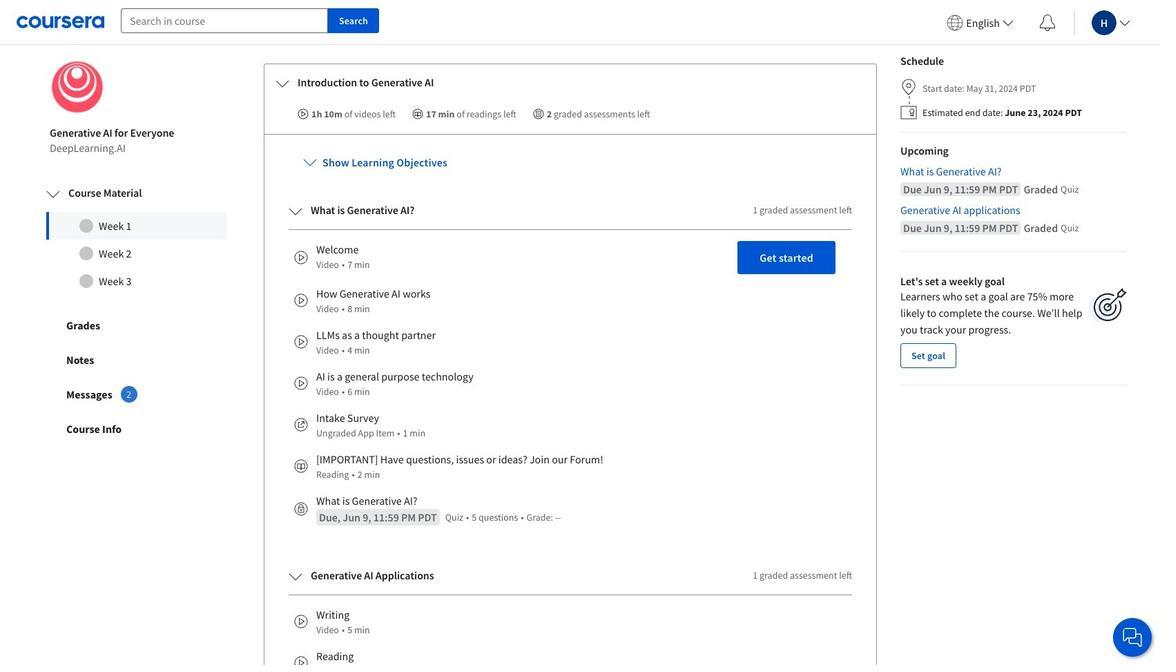 Task type: locate. For each thing, give the bounding box(es) containing it.
menu
[[942, 0, 1161, 45]]

coursera image
[[17, 11, 104, 33]]

deeplearning.ai image
[[50, 59, 105, 115]]



Task type: vqa. For each thing, say whether or not it's contained in the screenshot.
menu
yes



Task type: describe. For each thing, give the bounding box(es) containing it.
help center image
[[1125, 629, 1141, 646]]

Search in course text field
[[121, 8, 328, 33]]



